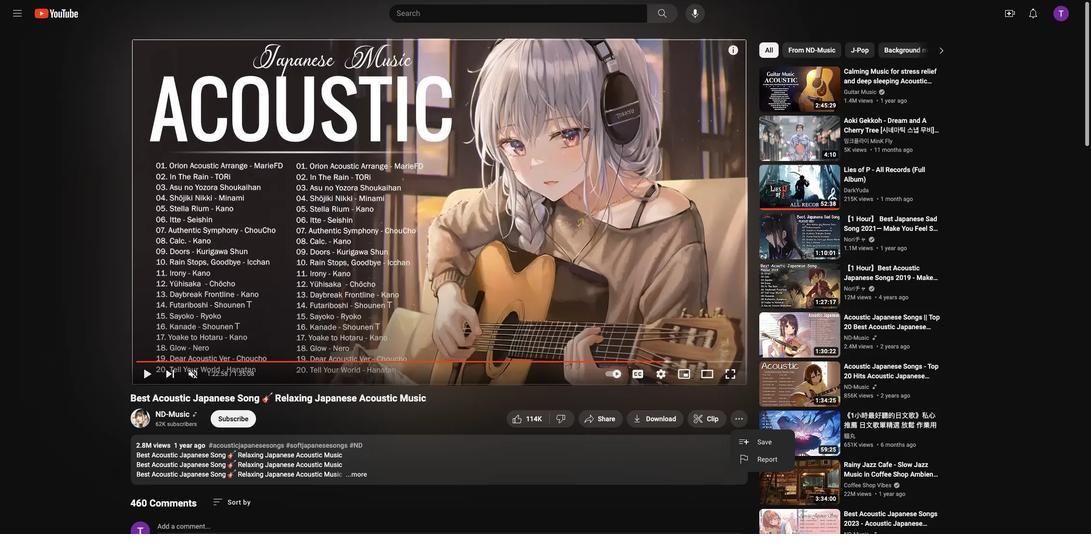 Task type: describe. For each thing, give the bounding box(es) containing it.
1 horizontal spatial /
[[888, 530, 891, 535]]

list box containing save
[[731, 430, 795, 472]]

59 minutes, 25 seconds element
[[821, 447, 837, 453]]

rainy
[[845, 461, 861, 469]]

#softjapanesesongs link
[[286, 441, 348, 451]]

music inside tab list
[[817, 46, 836, 54]]

coffee inside the 'rainy jazz cafe - slow jazz music in coffee shop ambience for work, study and relaxation'
[[872, 471, 892, 479]]

autoplay is on image
[[604, 371, 622, 378]]

feel
[[915, 225, 928, 233]]

0 vertical spatial 4
[[879, 294, 883, 301]]

subscribe button
[[211, 411, 256, 428]]

songs inside 【1 hour】best acoustic japanese songs 2019 - make you relax and for sleep
[[876, 274, 895, 282]]

2 jazz from the left
[[915, 461, 929, 469]]

2.4m
[[845, 343, 858, 350]]

fly
[[886, 138, 893, 145]]

japanese inside 【1 hour】 best japanese sad song 2021— make you feel sad & emotional
[[895, 215, 925, 223]]

views for 12m views
[[857, 294, 872, 301]]

best acoustic japanese songs 2023 - acoustic japanese songs to chill / study / sleep by nd-music 883,145 views 2 years ago 1 hour, 34 minutes element
[[845, 509, 942, 535]]

hour】best
[[857, 264, 892, 272]]

- inside 【1 hour】best acoustic japanese songs 2019 - make you relax and for sleep
[[913, 274, 915, 282]]

59:25 link
[[760, 411, 841, 457]]

months for 日文歌單精選
[[886, 442, 906, 449]]

years for and
[[884, 294, 898, 301]]

of
[[859, 166, 865, 174]]

1 vertical spatial 4
[[534, 415, 538, 423]]

views for 1.1m views
[[859, 245, 874, 252]]

1:34:25
[[816, 398, 837, 404]]

...more
[[346, 471, 367, 479]]

clip button
[[688, 411, 727, 428]]

relaxation
[[905, 481, 937, 488]]

1:27:17
[[816, 299, 837, 306]]

work,
[[855, 481, 872, 488]]

for inside calming music for stress relief and deep sleeping   acoustic guitar
[[891, 68, 900, 75]]

1 month ago
[[881, 196, 914, 203]]

2:45:29 link
[[760, 67, 841, 113]]

《1小時最好聽的日文歌》私心
[[845, 412, 936, 420]]

months for -
[[883, 147, 902, 153]]

noriチャ for 【1 hour】best acoustic japanese songs 2019 - make you relax and for sleep
[[845, 286, 867, 292]]

ago for 【1 hour】 best japanese sad song 2021— make you feel sad & emotional
[[898, 245, 908, 252]]

make for acoustic
[[917, 274, 934, 282]]

651k views
[[845, 442, 874, 449]]

add a comment...
[[158, 523, 211, 531]]

62k subscribers
[[156, 421, 197, 428]]

ago for rainy jazz cafe - slow jazz music in coffee shop ambience for work, study and relaxation
[[896, 491, 906, 498]]

for inside the 'rainy jazz cafe - slow jazz music in coffee shop ambience for work, study and relaxation'
[[845, 481, 853, 488]]

【1 hour】 best japanese sad song 2021— make you feel sad & emotional by noriチャ 1,198,303 views 1 year ago 1 hour, 10 minutes element
[[845, 214, 942, 242]]

/ inside youtube video player "element"
[[230, 371, 232, 378]]

1:22:58 / 1:35:08
[[207, 371, 254, 378]]

6
[[881, 442, 884, 449]]

to
[[865, 530, 871, 535]]

20 for best
[[845, 323, 852, 331]]

2 years ago for hits
[[881, 393, 911, 399]]

mink
[[871, 138, 884, 145]]

j-
[[851, 46, 857, 54]]

2.8m views
[[136, 442, 171, 450]]

(full
[[913, 166, 926, 174]]

1 jazz from the left
[[863, 461, 877, 469]]

study inside best acoustic japanese songs 2023 - acoustic japanese songs to chill / study / sleep
[[892, 530, 909, 535]]

밍크플라이 mink fly
[[845, 138, 893, 145]]

ago for acoustic japanese songs || top 20 best acoustic japanese songs 2023
[[901, 343, 911, 350]]

in
[[865, 471, 870, 479]]

japanese inside 【1 hour】best acoustic japanese songs 2019 - make you relax and for sleep
[[845, 274, 874, 282]]

3:34:00
[[816, 496, 837, 503]]

Share text field
[[598, 415, 616, 423]]

nd- up 2.4m
[[845, 335, 854, 342]]

avatar image image
[[1054, 6, 1070, 21]]

856k views
[[845, 393, 874, 399]]

62k subscribers element
[[156, 420, 197, 429]]

views for 651k views
[[859, 442, 874, 449]]

[시네마틱
[[881, 126, 906, 134]]

calming music for stress relief and deep sleeping   acoustic guitar
[[845, 68, 937, 95]]

download button
[[627, 411, 684, 428]]

music
[[922, 46, 941, 54]]

Best Acoustic Japanese Song 🎸 Relaxing Japanese Acoustic Music Best Acoustic Japanese Song 🎸 Relaxing Japanese Acoustic Music Best Acoustic Japanese Song 🎸 Relaxing Japanese Acoustic Music text field
[[136, 452, 344, 479]]

songs up '856k'
[[845, 382, 863, 390]]

rainy jazz cafe - slow jazz music in coffee shop ambience for work, study and relaxation
[[845, 461, 941, 488]]

215k views
[[845, 196, 874, 203]]

aoki
[[845, 117, 858, 124]]

j-pop
[[851, 46, 869, 54]]

Clip text field
[[707, 415, 719, 423]]

2021—
[[862, 225, 882, 233]]

acoustic japanese songs || top 20 best acoustic japanese songs 2023 by nd-music 2,443,112 views 2 years ago 1 hour, 30 minutes element
[[845, 313, 942, 341]]

ago for lies of p  - all records  (full album)
[[904, 196, 914, 203]]

music inside "link"
[[169, 410, 190, 419]]

5k
[[845, 147, 851, 153]]

ago for aoki gekkoh - dream and a cherry tree [시네마틱 스냅 무비] ep.15
[[904, 147, 913, 153]]

background music
[[885, 46, 941, 54]]

views for 2.4m views
[[859, 343, 874, 350]]

460 comments
[[130, 498, 197, 509]]

- inside acoustic japanese songs - top 20 hits acoustic japanese songs
[[925, 363, 927, 371]]

5k views
[[845, 147, 867, 153]]

2 for best
[[881, 343, 884, 350]]

cherry
[[845, 126, 864, 134]]

1 year ago for 2021—
[[881, 245, 908, 252]]

1.4m views
[[845, 97, 874, 104]]

日文歌單精選
[[860, 422, 900, 429]]

11
[[875, 147, 881, 153]]

- inside the 'rainy jazz cafe - slow jazz music in coffee shop ambience for work, study and relaxation'
[[894, 461, 897, 469]]

year for music
[[884, 491, 895, 498]]

&
[[845, 234, 849, 242]]

lies of p  - all records  (full album) by darkyuda 215,424 views 1 month ago 52 minutes element
[[845, 165, 942, 184]]

aoki gekkoh - dream and a cherry tree [시네마틱 스냅 무비] ep.15
[[845, 117, 935, 144]]

1:22:58
[[207, 371, 228, 378]]

views for 2.8m views
[[153, 442, 171, 450]]

calming music for stress relief and deep sleeping   acoustic guitar by guitar music 1,419,110 views 1 year ago 2 hours, 45 minutes element
[[845, 67, 942, 95]]

year for 2021—
[[886, 245, 896, 252]]

guitar inside calming music for stress relief and deep sleeping   acoustic guitar
[[845, 87, 863, 95]]

from
[[789, 46, 804, 54]]

songs down acoustic japanese songs || top 20 best acoustic japanese songs 2023
[[904, 363, 923, 371]]

relax
[[858, 284, 874, 291]]

1:34:25 link
[[760, 362, 841, 408]]

top for acoustic japanese songs - top 20 hits acoustic japanese songs
[[928, 363, 939, 371]]

#acousticjapanesesongs link
[[209, 441, 284, 451]]

music inside the 'rainy jazz cafe - slow jazz music in coffee shop ambience for work, study and relaxation'
[[845, 471, 863, 479]]

무비]
[[921, 126, 935, 134]]

3 hours, 34 minutes element
[[816, 496, 837, 503]]

tyler black image
[[130, 522, 150, 535]]

밍크플라이
[[845, 138, 870, 145]]

deep
[[857, 77, 872, 85]]

year for deep
[[886, 97, 896, 104]]

song inside 【1 hour】 best japanese sad song 2021— make you feel sad & emotional
[[845, 225, 860, 233]]

lies
[[845, 166, 857, 174]]

nd- up '856k'
[[845, 384, 854, 391]]

1 hour, 27 minutes, 17 seconds element
[[816, 299, 837, 306]]

k
[[538, 415, 542, 423]]

save
[[758, 439, 772, 446]]

1 hour, 30 minutes, 22 seconds element
[[816, 348, 837, 355]]

0 horizontal spatial coffee
[[845, 482, 862, 489]]

215k
[[845, 196, 858, 203]]

6 months ago
[[881, 442, 917, 449]]

貓丸
[[845, 433, 856, 440]]

best inside best acoustic japanese songs 2023 - acoustic japanese songs to chill / study / sleep
[[845, 510, 858, 518]]

guitar music
[[845, 89, 877, 96]]

1:30:22
[[816, 348, 837, 355]]

1:10:01 link
[[760, 214, 841, 261]]

best acoustic japanese songs 2023 - acoustic japanese songs to chill / study / sleep
[[845, 510, 938, 535]]

make for best
[[884, 225, 901, 233]]

study inside the 'rainy jazz cafe - slow jazz music in coffee shop ambience for work, study and relaxation'
[[874, 481, 891, 488]]

【1 for 【1 hour】 best japanese sad song 2021— make you feel sad & emotional
[[845, 215, 855, 223]]

nd- inside tab list
[[806, 46, 817, 54]]

emotional
[[850, 234, 881, 242]]

stress
[[902, 68, 920, 75]]

1.1m views
[[845, 245, 874, 252]]

calming
[[845, 68, 869, 75]]

2 guitar from the top
[[845, 89, 860, 96]]

放鬆
[[902, 422, 915, 429]]

#softjapanesesongs
[[286, 442, 348, 450]]

4:10
[[825, 151, 837, 158]]

you for relax
[[845, 284, 856, 291]]



Task type: locate. For each thing, give the bounding box(es) containing it.
0 vertical spatial for
[[891, 68, 900, 75]]

1 year ago down calming music for stress relief and deep sleeping   acoustic guitar
[[881, 97, 908, 104]]

and inside 【1 hour】best acoustic japanese songs 2019 - make you relax and for sleep
[[876, 284, 887, 291]]

lies of p  - all records  (full album)
[[845, 166, 926, 183]]

1 vertical spatial 20
[[845, 372, 852, 380]]

views right "2.8m"
[[153, 442, 171, 450]]

Add a comment... text field
[[158, 523, 211, 531]]

【1 down 1.1m
[[845, 264, 855, 272]]

nd-music for hits
[[845, 384, 870, 391]]

and inside aoki gekkoh - dream and a cherry tree [시네마틱 스냅 무비] ep.15
[[910, 117, 921, 124]]

noriチャ up 12m views at right
[[845, 286, 867, 292]]

coffee up 22m
[[845, 482, 862, 489]]

1 hour, 10 minutes, 1 second element
[[816, 250, 837, 257]]

seek slider slider
[[136, 356, 742, 365]]

and left a
[[910, 117, 921, 124]]

noriチャ
[[845, 236, 867, 243], [845, 286, 867, 292]]

acoustic
[[901, 77, 928, 85], [894, 264, 920, 272], [845, 314, 871, 321], [869, 323, 896, 331], [845, 363, 871, 371], [868, 372, 894, 380], [152, 393, 191, 404], [359, 393, 398, 404], [151, 452, 178, 459], [296, 452, 322, 459], [151, 461, 178, 469], [296, 461, 322, 469], [151, 471, 178, 479], [296, 471, 322, 479], [860, 510, 886, 518], [865, 520, 892, 528]]

views for 856k views
[[859, 393, 874, 399]]

songs up 2.4m
[[845, 333, 863, 341]]

【1 hour】 best japanese sad song 2021— make you feel sad & emotional
[[845, 215, 941, 242]]

4 minutes, 10 seconds element
[[825, 151, 837, 158]]

best acoustic japanese song 🎸 relaxing japanese acoustic music
[[130, 393, 426, 404]]

1 year ago down subscribers
[[174, 442, 205, 450]]

ago down 放鬆
[[907, 442, 917, 449]]

1 vertical spatial you
[[845, 284, 856, 291]]

year down subscribers
[[180, 442, 192, 450]]

you inside 【1 hour】 best japanese sad song 2021— make you feel sad & emotional
[[902, 225, 914, 233]]

2.8m
[[136, 442, 152, 450]]

1 horizontal spatial 2023
[[865, 333, 881, 341]]

0 vertical spatial months
[[883, 147, 902, 153]]

best acoustic japanese songs 2023 - acoustic japanese songs to chill / study / sleep link
[[845, 509, 942, 535]]

you inside 【1 hour】best acoustic japanese songs 2019 - make you relax and for sleep
[[845, 284, 856, 291]]

2 down acoustic japanese songs || top 20 best acoustic japanese songs 2023
[[881, 343, 884, 350]]

ago up the dream
[[898, 97, 908, 104]]

0 vertical spatial top
[[929, 314, 940, 321]]

스냅
[[908, 126, 920, 134]]

2 hours, 45 minutes, 29 seconds element
[[816, 102, 837, 109]]

nd-music
[[845, 335, 870, 342], [845, 384, 870, 391], [156, 410, 190, 419]]

acoustic japanese songs || top 20 best acoustic japanese songs 2023
[[845, 314, 940, 341]]

coffee shop vibes
[[845, 482, 892, 489]]

month
[[886, 196, 903, 203]]

sleep inside 【1 hour】best acoustic japanese songs 2019 - make you relax and for sleep
[[900, 284, 917, 291]]

0 vertical spatial nd-music
[[845, 335, 870, 342]]

3:34:00 link
[[760, 460, 841, 507]]

nd- up 62k
[[156, 410, 169, 419]]

1 vertical spatial make
[[917, 274, 934, 282]]

report option
[[731, 451, 795, 468]]

ago down the 'rainy jazz cafe - slow jazz music in coffee shop ambience for work, study and relaxation'
[[896, 491, 906, 498]]

1 horizontal spatial jazz
[[915, 461, 929, 469]]

【1 for 【1 hour】best acoustic japanese songs 2019 - make you relax and for sleep
[[845, 264, 855, 272]]

1 vertical spatial coffee
[[845, 482, 862, 489]]

songs left ||
[[904, 314, 923, 321]]

relief
[[922, 68, 937, 75]]

ago down acoustic japanese songs || top 20 best acoustic japanese songs 2023
[[901, 343, 911, 350]]

all inside lies of p  - all records  (full album)
[[876, 166, 884, 174]]

sad
[[926, 215, 938, 223], [930, 225, 941, 233]]

2 vertical spatial nd-music
[[156, 410, 190, 419]]

clip
[[707, 415, 719, 423]]

20 for hits
[[845, 372, 852, 380]]

1 horizontal spatial study
[[892, 530, 909, 535]]

sleep right chill
[[915, 530, 932, 535]]

ago for calming music for stress relief and deep sleeping   acoustic guitar
[[898, 97, 908, 104]]

52:38 link
[[760, 165, 841, 211]]

shop down in
[[863, 482, 876, 489]]

1 vertical spatial shop
[[863, 482, 876, 489]]

sad right feel
[[930, 225, 941, 233]]

4:10 link
[[760, 116, 841, 162]]

nd-
[[806, 46, 817, 54], [845, 335, 854, 342], [845, 384, 854, 391], [156, 410, 169, 419]]

1 noriチャ from the top
[[845, 236, 867, 243]]

2 20 from the top
[[845, 372, 852, 380]]

0 vertical spatial 2023
[[865, 333, 881, 341]]

【1 left hour】
[[845, 215, 855, 223]]

||
[[925, 314, 928, 321]]

top inside acoustic japanese songs || top 20 best acoustic japanese songs 2023
[[929, 314, 940, 321]]

and right vibes
[[892, 481, 904, 488]]

1 horizontal spatial shop
[[894, 471, 909, 479]]

2 years ago down acoustic japanese songs - top 20 hits acoustic japanese songs
[[881, 393, 911, 399]]

darkyuda
[[845, 187, 869, 194]]

views down 밍크플라이
[[853, 147, 867, 153]]

20 left hits at the bottom of the page
[[845, 372, 852, 380]]

records
[[886, 166, 911, 174]]

1.4m
[[845, 97, 858, 104]]

year down calming music for stress relief and deep sleeping   acoustic guitar
[[886, 97, 896, 104]]

sleeping
[[874, 77, 900, 85]]

《1小時最好聽的日文歌》私心推薦 日文歌單精選 放鬆 作業用 by 貓丸 651,082 views 6 months ago 59 minutes element
[[845, 411, 942, 430]]

2023
[[865, 333, 881, 341], [845, 520, 860, 528]]

rainy jazz cafe - slow jazz music in coffee shop ambience for work, study and relaxation by coffee shop vibes 22,610,431 views 1 year ago 3 hours, 34 minutes element
[[845, 460, 942, 488]]

relaxing
[[275, 393, 313, 404], [238, 452, 263, 459], [238, 461, 263, 469], [238, 471, 263, 479]]

1 horizontal spatial make
[[917, 274, 934, 282]]

0 horizontal spatial you
[[845, 284, 856, 291]]

noriチャ up 1.1m views
[[845, 236, 867, 243]]

ago down 2019 on the right of page
[[899, 294, 909, 301]]

ago down "스냅"
[[904, 147, 913, 153]]

0 horizontal spatial shop
[[863, 482, 876, 489]]

sleep inside best acoustic japanese songs 2023 - acoustic japanese songs to chill / study / sleep
[[915, 530, 932, 535]]

【1 hour】best acoustic japanese songs 2019 - make you relax and for sleep by noriチャ 12,453,039 views 4 years ago 1 hour, 27 minutes element
[[845, 263, 942, 291]]

2023 inside acoustic japanese songs || top 20 best acoustic japanese songs 2023
[[865, 333, 881, 341]]

music inside calming music for stress relief and deep sleeping   acoustic guitar
[[871, 68, 890, 75]]

views right '856k'
[[859, 393, 874, 399]]

best inside 【1 hour】 best japanese sad song 2021— make you feel sad & emotional
[[880, 215, 894, 223]]

songs left to
[[845, 530, 863, 535]]

pop
[[857, 46, 869, 54]]

0 vertical spatial all
[[765, 46, 773, 54]]

0 vertical spatial 2
[[881, 343, 884, 350]]

- inside best acoustic japanese songs 2023 - acoustic japanese songs to chill / study / sleep
[[862, 520, 864, 528]]

months
[[883, 147, 902, 153], [886, 442, 906, 449]]

1 horizontal spatial for
[[891, 68, 900, 75]]

2 years ago down acoustic japanese songs || top 20 best acoustic japanese songs 2023
[[881, 343, 911, 350]]

推薦
[[845, 422, 858, 429]]

0 vertical spatial years
[[884, 294, 898, 301]]

and left for
[[876, 284, 887, 291]]

top inside acoustic japanese songs - top 20 hits acoustic japanese songs
[[928, 363, 939, 371]]

years down for
[[884, 294, 898, 301]]

1 vertical spatial all
[[876, 166, 884, 174]]

0 vertical spatial 2 years ago
[[881, 343, 911, 350]]

jazz up in
[[863, 461, 877, 469]]

views down the darkyuda
[[859, 196, 874, 203]]

year down 【1 hour】 best japanese sad song 2021— make you feel sad & emotional
[[886, 245, 896, 252]]

share button
[[579, 411, 623, 428]]

1 horizontal spatial all
[[876, 166, 884, 174]]

ago
[[898, 97, 908, 104], [904, 147, 913, 153], [904, 196, 914, 203], [898, 245, 908, 252], [899, 294, 909, 301], [901, 343, 911, 350], [901, 393, 911, 399], [194, 442, 205, 450], [907, 442, 917, 449], [896, 491, 906, 498]]

2 horizontal spatial /
[[911, 530, 914, 535]]

nd-music up 2.4m views
[[845, 335, 870, 342]]

all left from
[[765, 46, 773, 54]]

2 for hits
[[881, 393, 884, 399]]

sleep
[[900, 284, 917, 291], [915, 530, 932, 535]]

shop down slow
[[894, 471, 909, 479]]

ago down acoustic japanese songs - top 20 hits acoustic japanese songs by nd-music 856,698 views 2 years ago 1 hour, 34 minutes element in the bottom of the page
[[901, 393, 911, 399]]

【1 inside 【1 hour】 best japanese sad song 2021— make you feel sad & emotional
[[845, 215, 855, 223]]

vibes
[[878, 482, 892, 489]]

noriチャ for 【1 hour】 best japanese sad song 2021— make you feel sad & emotional
[[845, 236, 867, 243]]

0 horizontal spatial 4
[[534, 415, 538, 423]]

0 vertical spatial noriチャ
[[845, 236, 867, 243]]

1 horizontal spatial you
[[902, 225, 914, 233]]

tree
[[866, 126, 879, 134]]

ago for acoustic japanese songs - top 20 hits acoustic japanese songs
[[901, 393, 911, 399]]

make right 2021—
[[884, 225, 901, 233]]

best inside acoustic japanese songs || top 20 best acoustic japanese songs 2023
[[854, 323, 867, 331]]

aoki gekkoh - dream and a cherry tree [시네마틱 스냅 무비] ep.15 by 밍크플라이 mink fly 5,056 views 11 months ago 4 minutes, 10 seconds element
[[845, 116, 942, 144]]

【1 inside 【1 hour】best acoustic japanese songs 2019 - make you relax and for sleep
[[845, 264, 855, 272]]

2
[[881, 343, 884, 350], [881, 393, 884, 399]]

0 horizontal spatial 2023
[[845, 520, 860, 528]]

nd-music inside nd-music "link"
[[156, 410, 190, 419]]

for up 22m
[[845, 481, 853, 488]]

1 vertical spatial noriチャ
[[845, 286, 867, 292]]

0 horizontal spatial all
[[765, 46, 773, 54]]

year down vibes
[[884, 491, 895, 498]]

1 20 from the top
[[845, 323, 852, 331]]

sleep down 2019 on the right of page
[[900, 284, 917, 291]]

and down the calming
[[845, 77, 856, 85]]

acoustic inside calming music for stress relief and deep sleeping   acoustic guitar
[[901, 77, 928, 85]]

1.1m
[[845, 245, 858, 252]]

nd- inside nd-music "link"
[[156, 410, 169, 419]]

#nd
[[350, 442, 363, 450]]

0 vertical spatial 20
[[845, 323, 852, 331]]

you for feel
[[902, 225, 914, 233]]

make inside 【1 hour】 best japanese sad song 2021— make you feel sad & emotional
[[884, 225, 901, 233]]

【1
[[845, 215, 855, 223], [845, 264, 855, 272]]

1 vertical spatial months
[[886, 442, 906, 449]]

jazz up ambience
[[915, 461, 929, 469]]

None search field
[[371, 4, 680, 23]]

20 up 2.4m
[[845, 323, 852, 331]]

- inside aoki gekkoh - dream and a cherry tree [시네마틱 스냅 무비] ep.15
[[884, 117, 887, 124]]

1 year ago for music
[[879, 491, 906, 498]]

ago down 【1 hour】 best japanese sad song 2021— make you feel sad & emotional
[[898, 245, 908, 252]]

ago for 【1 hour】best acoustic japanese songs 2019 - make you relax and for sleep
[[899, 294, 909, 301]]

0 horizontal spatial study
[[874, 481, 891, 488]]

months right 6 in the right of the page
[[886, 442, 906, 449]]

1 horizontal spatial 4
[[879, 294, 883, 301]]

2023 inside best acoustic japanese songs 2023 - acoustic japanese songs to chill / study / sleep
[[845, 520, 860, 528]]

year
[[886, 97, 896, 104], [886, 245, 896, 252], [180, 442, 192, 450], [884, 491, 895, 498]]

2 【1 from the top
[[845, 264, 855, 272]]

ago right month
[[904, 196, 914, 203]]

0 horizontal spatial make
[[884, 225, 901, 233]]

#softjapanesesongs #nd
[[286, 442, 363, 450]]

0 vertical spatial make
[[884, 225, 901, 233]]

nd-music up 62k subscribers
[[156, 410, 190, 419]]

add
[[158, 523, 170, 531]]

top for acoustic japanese songs || top 20 best acoustic japanese songs 2023
[[929, 314, 940, 321]]

views down guitar music
[[859, 97, 874, 104]]

2 up 《1小時最好聽的日文歌》私心
[[881, 393, 884, 399]]

for up sleeping
[[891, 68, 900, 75]]

report
[[758, 456, 778, 464]]

20 inside acoustic japanese songs - top 20 hits acoustic japanese songs
[[845, 372, 852, 380]]

62k
[[156, 421, 166, 428]]

0 vertical spatial sleep
[[900, 284, 917, 291]]

months down fly
[[883, 147, 902, 153]]

1 【1 from the top
[[845, 215, 855, 223]]

music
[[817, 46, 836, 54], [871, 68, 890, 75], [861, 89, 877, 96], [854, 335, 870, 342], [854, 384, 870, 391], [400, 393, 426, 404], [169, 410, 190, 419], [324, 452, 342, 459], [324, 461, 342, 469], [324, 471, 342, 479], [845, 471, 863, 479]]

0 horizontal spatial /
[[230, 371, 232, 378]]

you
[[902, 225, 914, 233], [845, 284, 856, 291]]

0 horizontal spatial for
[[845, 481, 853, 488]]

1 vertical spatial for
[[845, 481, 853, 488]]

cafe
[[879, 461, 893, 469]]

comment...
[[177, 523, 211, 531]]

Search text field
[[397, 7, 645, 20]]

and
[[845, 77, 856, 85], [910, 117, 921, 124], [876, 284, 887, 291], [892, 481, 904, 488]]

views for 22m views
[[857, 491, 872, 498]]

views right 651k
[[859, 442, 874, 449]]

background
[[885, 46, 921, 54]]

1 year ago for deep
[[881, 97, 908, 104]]

views for 1.4m views
[[859, 97, 874, 104]]

nd- right from
[[806, 46, 817, 54]]

0 horizontal spatial jazz
[[863, 461, 877, 469]]

make right 2019 on the right of page
[[917, 274, 934, 282]]

and inside the 'rainy jazz cafe - slow jazz music in coffee shop ambience for work, study and relaxation'
[[892, 481, 904, 488]]

nd-music up 856k views at the right of the page
[[845, 384, 870, 391]]

Subscribe text field
[[218, 415, 249, 423]]

views for 5k views
[[853, 147, 867, 153]]

tab list
[[760, 39, 1092, 62]]

show cards image
[[725, 41, 742, 59]]

views down coffee shop vibes
[[857, 491, 872, 498]]

list box
[[731, 430, 795, 472]]

p
[[867, 166, 871, 174]]

1 vertical spatial years
[[886, 343, 899, 350]]

acoustic japanese songs - top 20 hits acoustic japanese songs by nd-music 856,698 views 2 years ago 1 hour, 34 minutes element
[[845, 362, 942, 390]]

youtube video player element
[[130, 39, 748, 386]]

1 vertical spatial sleep
[[915, 530, 932, 535]]

#nd link
[[350, 441, 363, 451]]

best
[[880, 215, 894, 223], [854, 323, 867, 331], [130, 393, 150, 404], [136, 452, 150, 459], [136, 461, 150, 469], [136, 471, 150, 479], [845, 510, 858, 518]]

1
[[881, 97, 884, 104], [881, 196, 884, 203], [881, 245, 884, 252], [526, 415, 530, 423], [530, 415, 534, 423], [174, 442, 178, 450], [879, 491, 883, 498]]

1 vertical spatial 2
[[881, 393, 884, 399]]

2019
[[896, 274, 912, 282]]

#acousticjapanesesongs
[[209, 442, 284, 450]]

views right 2.4m
[[859, 343, 874, 350]]

shop
[[894, 471, 909, 479], [863, 482, 876, 489]]

and inside calming music for stress relief and deep sleeping   acoustic guitar
[[845, 77, 856, 85]]

views down relax
[[857, 294, 872, 301]]

0 vertical spatial you
[[902, 225, 914, 233]]

song
[[845, 225, 860, 233], [237, 393, 260, 404], [210, 452, 226, 459], [210, 461, 226, 469], [210, 471, 226, 479]]

0 vertical spatial shop
[[894, 471, 909, 479]]

tab list containing all
[[760, 39, 1092, 62]]

years
[[884, 294, 898, 301], [886, 343, 899, 350], [886, 393, 900, 399]]

coffee down cafe
[[872, 471, 892, 479]]

1 1 4 k
[[526, 415, 542, 423]]

- inside lies of p  - all records  (full album)
[[873, 166, 875, 174]]

you up 12m
[[845, 284, 856, 291]]

nd-music for best
[[845, 335, 870, 342]]

11 months ago
[[875, 147, 913, 153]]

hour】
[[857, 215, 878, 223]]

1:30:22 link
[[760, 313, 841, 359]]

1 vertical spatial 【1
[[845, 264, 855, 272]]

2023 down 22m
[[845, 520, 860, 528]]

52 minutes, 38 seconds element
[[821, 201, 837, 207]]

songs down relaxation
[[919, 510, 938, 518]]

sad up feel
[[926, 215, 938, 223]]

for
[[889, 284, 899, 291]]

2023 up 2.4m views
[[865, 333, 881, 341]]

2 vertical spatial years
[[886, 393, 900, 399]]

2 years ago for best
[[881, 343, 911, 350]]

2 noriチャ from the top
[[845, 286, 867, 292]]

shop inside the 'rainy jazz cafe - slow jazz music in coffee shop ambience for work, study and relaxation'
[[894, 471, 909, 479]]

1 guitar from the top
[[845, 87, 863, 95]]

make inside 【1 hour】best acoustic japanese songs 2019 - make you relax and for sleep
[[917, 274, 934, 282]]

Download text field
[[646, 415, 677, 423]]

years down acoustic japanese songs - top 20 hits acoustic japanese songs
[[886, 393, 900, 399]]

ambience
[[911, 471, 941, 479]]

0 vertical spatial 【1
[[845, 215, 855, 223]]

0 vertical spatial sad
[[926, 215, 938, 223]]

all right p
[[876, 166, 884, 174]]

songs up for
[[876, 274, 895, 282]]

4
[[879, 294, 883, 301], [534, 415, 538, 423]]

1 vertical spatial top
[[928, 363, 939, 371]]

1 vertical spatial 2023
[[845, 520, 860, 528]]

1 vertical spatial 2 years ago
[[881, 393, 911, 399]]

save option
[[731, 434, 795, 451]]

0 vertical spatial study
[[874, 481, 891, 488]]

years for 2023
[[886, 343, 899, 350]]

4 years ago
[[879, 294, 909, 301]]

20 inside acoustic japanese songs || top 20 best acoustic japanese songs 2023
[[845, 323, 852, 331]]

1 hour, 34 minutes, 25 seconds element
[[816, 398, 837, 404]]

ago down subscribers
[[194, 442, 205, 450]]

/
[[230, 371, 232, 378], [888, 530, 891, 535], [911, 530, 914, 535]]

acoustic inside 【1 hour】best acoustic japanese songs 2019 - make you relax and for sleep
[[894, 264, 920, 272]]

album)
[[845, 176, 867, 183]]

views down emotional
[[859, 245, 874, 252]]

ago for 《1小時最好聽的日文歌》私心 推薦 日文歌單精選 放鬆 作業用
[[907, 442, 917, 449]]

1 year ago down vibes
[[879, 491, 906, 498]]

1 year ago down 【1 hour】 best japanese sad song 2021— make you feel sad & emotional
[[881, 245, 908, 252]]

you left feel
[[902, 225, 914, 233]]

best acoustic japanese song 🎸 relaxing japanese acoustic music best acoustic japanese song 🎸 relaxing japanese acoustic music best acoustic japanese song 🎸 relaxing japanese acoustic music
[[136, 452, 344, 479]]

views for 215k views
[[859, 196, 874, 203]]

1 vertical spatial nd-music
[[845, 384, 870, 391]]

years down acoustic japanese songs || top 20 best acoustic japanese songs 2023
[[886, 343, 899, 350]]

2:45:29
[[816, 102, 837, 109]]

all inside tab list
[[765, 46, 773, 54]]

1 horizontal spatial coffee
[[872, 471, 892, 479]]

1 vertical spatial study
[[892, 530, 909, 535]]

1 vertical spatial sad
[[930, 225, 941, 233]]

0 vertical spatial coffee
[[872, 471, 892, 479]]

59:25
[[821, 447, 837, 453]]

1:10:01
[[816, 250, 837, 257]]



Task type: vqa. For each thing, say whether or not it's contained in the screenshot.


